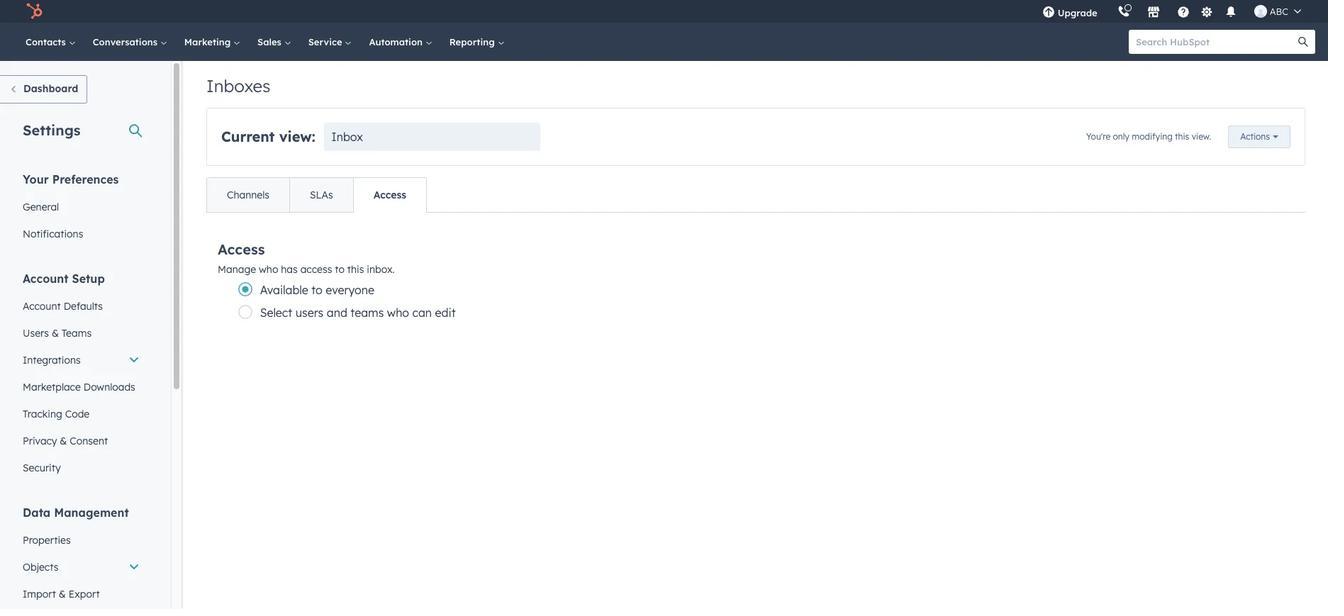 Task type: locate. For each thing, give the bounding box(es) containing it.
properties link
[[14, 527, 148, 554]]

access up manage
[[218, 240, 265, 258]]

0 vertical spatial this
[[1175, 131, 1189, 142]]

reporting link
[[441, 23, 513, 61]]

this left view.
[[1175, 131, 1189, 142]]

1 horizontal spatial to
[[335, 263, 345, 276]]

security
[[23, 462, 61, 474]]

access for access
[[373, 189, 406, 201]]

tracking code
[[23, 408, 90, 421]]

contacts
[[26, 36, 69, 48]]

who left can
[[387, 306, 409, 320]]

2 vertical spatial &
[[59, 588, 66, 601]]

abc
[[1270, 6, 1289, 17]]

tab list
[[206, 177, 427, 213]]

inbox.
[[367, 263, 395, 276]]

access
[[300, 263, 332, 276]]

menu containing abc
[[1032, 0, 1311, 23]]

this
[[1175, 131, 1189, 142], [347, 263, 364, 276]]

downloads
[[83, 381, 135, 394]]

integrations button
[[14, 347, 148, 374]]

current view:
[[221, 128, 315, 145]]

your
[[23, 172, 49, 187]]

automation
[[369, 36, 425, 48]]

0 vertical spatial to
[[335, 263, 345, 276]]

& left export
[[59, 588, 66, 601]]

dashboard link
[[0, 75, 87, 104]]

0 horizontal spatial who
[[259, 263, 278, 276]]

code
[[65, 408, 90, 421]]

account up account defaults
[[23, 272, 69, 286]]

actions button
[[1228, 126, 1291, 148]]

settings link
[[1198, 4, 1216, 19]]

export
[[69, 588, 100, 601]]

and
[[327, 306, 347, 320]]

access inside access manage who has access to this inbox.
[[218, 240, 265, 258]]

users
[[23, 327, 49, 340]]

1 vertical spatial account
[[23, 300, 61, 313]]

users & teams
[[23, 327, 92, 340]]

0 horizontal spatial to
[[311, 283, 323, 297]]

1 vertical spatial access
[[218, 240, 265, 258]]

consent
[[70, 435, 108, 447]]

properties
[[23, 534, 71, 547]]

1 vertical spatial who
[[387, 306, 409, 320]]

0 horizontal spatial this
[[347, 263, 364, 276]]

0 vertical spatial who
[[259, 263, 278, 276]]

actions
[[1241, 131, 1270, 142]]

1 horizontal spatial access
[[373, 189, 406, 201]]

1 vertical spatial &
[[60, 435, 67, 447]]

edit
[[435, 306, 456, 320]]

& right users on the bottom left of page
[[52, 327, 59, 340]]

only
[[1113, 131, 1130, 142]]

who left has
[[259, 263, 278, 276]]

search image
[[1298, 37, 1308, 47]]

to down access
[[311, 283, 323, 297]]

menu
[[1032, 0, 1311, 23]]

tracking
[[23, 408, 62, 421]]

0 vertical spatial access
[[373, 189, 406, 201]]

you're
[[1086, 131, 1111, 142]]

inbox
[[332, 130, 363, 144]]

modifying
[[1132, 131, 1173, 142]]

help image
[[1177, 6, 1190, 19]]

marketing link
[[176, 23, 249, 61]]

sales link
[[249, 23, 300, 61]]

access
[[373, 189, 406, 201], [218, 240, 265, 258]]

search button
[[1291, 30, 1315, 54]]

to up everyone at the top
[[335, 263, 345, 276]]

available to everyone
[[260, 283, 374, 297]]

data management
[[23, 506, 129, 520]]

sales
[[257, 36, 284, 48]]

conversations link
[[84, 23, 176, 61]]

teams
[[62, 327, 92, 340]]

marketing
[[184, 36, 233, 48]]

objects button
[[14, 554, 148, 581]]

management
[[54, 506, 129, 520]]

1 horizontal spatial this
[[1175, 131, 1189, 142]]

general link
[[14, 194, 148, 221]]

who
[[259, 263, 278, 276], [387, 306, 409, 320]]

your preferences element
[[14, 172, 148, 247]]

0 vertical spatial &
[[52, 327, 59, 340]]

inbox button
[[324, 123, 540, 151]]

dashboard
[[23, 82, 78, 95]]

users
[[295, 306, 324, 320]]

marketplaces button
[[1139, 0, 1168, 23]]

tracking code link
[[14, 401, 148, 428]]

& inside "link"
[[59, 588, 66, 601]]

2 account from the top
[[23, 300, 61, 313]]

channels link
[[207, 178, 289, 212]]

account up users on the bottom left of page
[[23, 300, 61, 313]]

available
[[260, 283, 308, 297]]

slas link
[[289, 178, 353, 212]]

account
[[23, 272, 69, 286], [23, 300, 61, 313]]

access right slas
[[373, 189, 406, 201]]

this up everyone at the top
[[347, 263, 364, 276]]

& right privacy
[[60, 435, 67, 447]]

0 horizontal spatial access
[[218, 240, 265, 258]]

security link
[[14, 455, 148, 482]]

account for account setup
[[23, 272, 69, 286]]

account for account defaults
[[23, 300, 61, 313]]

account setup
[[23, 272, 105, 286]]

contacts link
[[17, 23, 84, 61]]

defaults
[[64, 300, 103, 313]]

1 account from the top
[[23, 272, 69, 286]]

privacy
[[23, 435, 57, 447]]

service link
[[300, 23, 361, 61]]

1 vertical spatial this
[[347, 263, 364, 276]]

inboxes
[[206, 75, 271, 96]]

0 vertical spatial account
[[23, 272, 69, 286]]

to
[[335, 263, 345, 276], [311, 283, 323, 297]]

select
[[260, 306, 292, 320]]

calling icon button
[[1112, 2, 1136, 21]]

privacy & consent
[[23, 435, 108, 447]]



Task type: describe. For each thing, give the bounding box(es) containing it.
setup
[[72, 272, 105, 286]]

reporting
[[449, 36, 497, 48]]

service
[[308, 36, 345, 48]]

select users and teams who can edit
[[260, 306, 456, 320]]

view.
[[1192, 131, 1211, 142]]

general
[[23, 201, 59, 213]]

privacy & consent link
[[14, 428, 148, 455]]

marketplace
[[23, 381, 81, 394]]

access for access manage who has access to this inbox.
[[218, 240, 265, 258]]

account setup element
[[14, 271, 148, 482]]

integrations
[[23, 354, 81, 367]]

import & export
[[23, 588, 100, 601]]

slas
[[310, 189, 333, 201]]

1 horizontal spatial who
[[387, 306, 409, 320]]

current
[[221, 128, 275, 145]]

marketplace downloads
[[23, 381, 135, 394]]

data
[[23, 506, 51, 520]]

upgrade image
[[1042, 6, 1055, 19]]

upgrade
[[1058, 7, 1098, 18]]

settings image
[[1201, 6, 1214, 19]]

everyone
[[326, 283, 374, 297]]

brad klo image
[[1254, 5, 1267, 18]]

you're only modifying this view.
[[1086, 131, 1211, 142]]

hubspot image
[[26, 3, 43, 20]]

has
[[281, 263, 298, 276]]

notifications link
[[14, 221, 148, 247]]

notifications button
[[1219, 0, 1243, 23]]

Search HubSpot search field
[[1129, 30, 1303, 54]]

notifications
[[23, 228, 83, 240]]

conversations
[[93, 36, 160, 48]]

& for teams
[[52, 327, 59, 340]]

& for export
[[59, 588, 66, 601]]

channels
[[227, 189, 270, 201]]

settings
[[23, 121, 81, 139]]

can
[[412, 306, 432, 320]]

this inside access manage who has access to this inbox.
[[347, 263, 364, 276]]

view:
[[279, 128, 315, 145]]

to inside access manage who has access to this inbox.
[[335, 263, 345, 276]]

manage
[[218, 263, 256, 276]]

& for consent
[[60, 435, 67, 447]]

objects
[[23, 561, 58, 574]]

import
[[23, 588, 56, 601]]

your preferences
[[23, 172, 119, 187]]

abc button
[[1246, 0, 1310, 23]]

1 vertical spatial to
[[311, 283, 323, 297]]

import & export link
[[14, 581, 148, 608]]

hubspot link
[[17, 3, 53, 20]]

calling icon image
[[1117, 6, 1130, 18]]

marketplace downloads link
[[14, 374, 148, 401]]

automation link
[[361, 23, 441, 61]]

users & teams link
[[14, 320, 148, 347]]

access manage who has access to this inbox.
[[218, 240, 395, 276]]

who inside access manage who has access to this inbox.
[[259, 263, 278, 276]]

access link
[[353, 178, 426, 212]]

notifications image
[[1224, 6, 1237, 19]]

account defaults link
[[14, 293, 148, 320]]

tab list containing channels
[[206, 177, 427, 213]]

data management element
[[14, 505, 148, 609]]

marketplaces image
[[1147, 6, 1160, 19]]

teams
[[351, 306, 384, 320]]

preferences
[[52, 172, 119, 187]]

help button
[[1171, 0, 1195, 23]]



Task type: vqa. For each thing, say whether or not it's contained in the screenshot.
List
no



